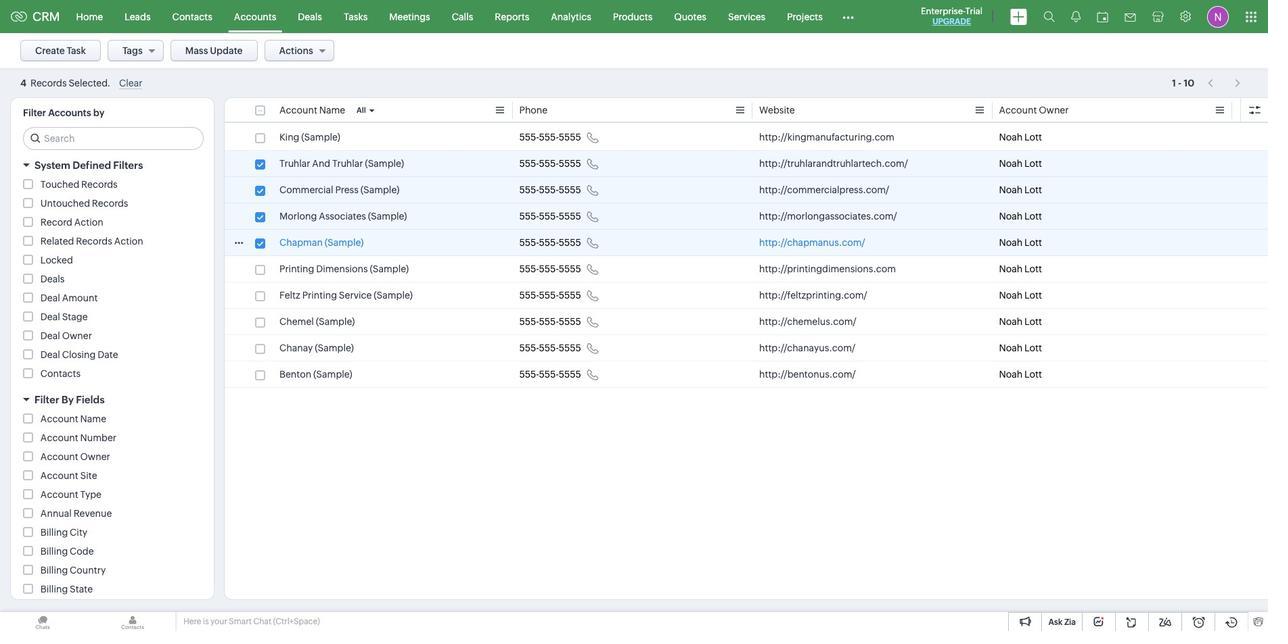 Task type: vqa. For each thing, say whether or not it's contained in the screenshot.


Task type: locate. For each thing, give the bounding box(es) containing it.
1 billing from the top
[[40, 528, 68, 539]]

6 555-555-5555 from the top
[[519, 264, 581, 275]]

555-555-5555
[[519, 132, 581, 143], [519, 158, 581, 169], [519, 185, 581, 196], [519, 211, 581, 222], [519, 238, 581, 248], [519, 264, 581, 275], [519, 290, 581, 301], [519, 317, 581, 327], [519, 343, 581, 354], [519, 369, 581, 380]]

7 noah from the top
[[999, 290, 1023, 301]]

2 vertical spatial records
[[76, 236, 112, 247]]

here is your smart chat (ctrl+space)
[[183, 618, 320, 627]]

4 lott from the top
[[1024, 211, 1042, 222]]

deals up actions
[[298, 11, 322, 22]]

billing down annual on the bottom
[[40, 528, 68, 539]]

4 deal from the top
[[40, 350, 60, 361]]

5 noah from the top
[[999, 238, 1023, 248]]

by
[[61, 394, 74, 406]]

deals down "locked"
[[40, 274, 65, 285]]

name for account number
[[80, 414, 106, 425]]

(sample) right associates
[[368, 211, 407, 222]]

0 horizontal spatial account name
[[40, 414, 106, 425]]

10 lott from the top
[[1024, 369, 1042, 380]]

billing down billing country
[[40, 585, 68, 595]]

row group
[[225, 125, 1268, 388]]

1 1 - 10 from the top
[[1172, 77, 1194, 88]]

records for untouched
[[92, 198, 128, 209]]

2 navigation from the top
[[1201, 74, 1248, 93]]

1 horizontal spatial account name
[[279, 105, 345, 116]]

1 vertical spatial filter
[[35, 394, 59, 406]]

noah lott
[[999, 132, 1042, 143], [999, 158, 1042, 169], [999, 185, 1042, 196], [999, 211, 1042, 222], [999, 238, 1042, 248], [999, 264, 1042, 275], [999, 290, 1042, 301], [999, 317, 1042, 327], [999, 343, 1042, 354], [999, 369, 1042, 380]]

account name for account number
[[40, 414, 106, 425]]

feltz printing service (sample) link
[[279, 289, 413, 302]]

contacts up mass
[[172, 11, 212, 22]]

555-555-5555 for commercial press (sample)
[[519, 185, 581, 196]]

chanay (sample)
[[279, 343, 354, 354]]

name down fields
[[80, 414, 106, 425]]

meetings
[[389, 11, 430, 22]]

3 noah from the top
[[999, 185, 1023, 196]]

truhlar
[[279, 158, 310, 169], [332, 158, 363, 169]]

filter for filter by fields
[[35, 394, 59, 406]]

accounts left by
[[48, 108, 91, 118]]

10 noah from the top
[[999, 369, 1023, 380]]

2 billing from the top
[[40, 547, 68, 558]]

0 vertical spatial name
[[319, 105, 345, 116]]

phone
[[519, 105, 548, 116]]

1 deal from the top
[[40, 293, 60, 304]]

3 555-555-5555 from the top
[[519, 185, 581, 196]]

555-
[[519, 132, 539, 143], [539, 132, 559, 143], [519, 158, 539, 169], [539, 158, 559, 169], [519, 185, 539, 196], [539, 185, 559, 196], [519, 211, 539, 222], [539, 211, 559, 222], [519, 238, 539, 248], [539, 238, 559, 248], [519, 264, 539, 275], [539, 264, 559, 275], [519, 290, 539, 301], [539, 290, 559, 301], [519, 317, 539, 327], [539, 317, 559, 327], [519, 343, 539, 354], [539, 343, 559, 354], [519, 369, 539, 380], [539, 369, 559, 380]]

0 horizontal spatial contacts
[[40, 369, 81, 380]]

billing country
[[40, 566, 106, 576]]

benton (sample)
[[279, 369, 352, 380]]

4 5555 from the top
[[559, 211, 581, 222]]

accounts up update
[[234, 11, 276, 22]]

filter for filter accounts by
[[23, 108, 46, 118]]

4 555-555-5555 from the top
[[519, 211, 581, 222]]

http://chemelus.com/ link
[[759, 315, 856, 329]]

1 vertical spatial records
[[92, 198, 128, 209]]

10 for second navigation from the top
[[1184, 78, 1194, 89]]

noah for http://commercialpress.com/
[[999, 185, 1023, 196]]

quotes
[[674, 11, 706, 22]]

deal down deal stage at the left
[[40, 331, 60, 342]]

contacts down closing
[[40, 369, 81, 380]]

2 5555 from the top
[[559, 158, 581, 169]]

4 noah lott from the top
[[999, 211, 1042, 222]]

noah lott for http://morlongassociates.com/
[[999, 211, 1042, 222]]

2 deal from the top
[[40, 312, 60, 323]]

2 lott from the top
[[1024, 158, 1042, 169]]

2 noah from the top
[[999, 158, 1023, 169]]

reports link
[[484, 0, 540, 33]]

billing up billing state
[[40, 566, 68, 576]]

fields
[[76, 394, 105, 406]]

2 - from the top
[[1178, 78, 1182, 89]]

9 noah from the top
[[999, 343, 1023, 354]]

contacts
[[172, 11, 212, 22], [40, 369, 81, 380]]

billing
[[40, 528, 68, 539], [40, 547, 68, 558], [40, 566, 68, 576], [40, 585, 68, 595]]

account name up 'account number'
[[40, 414, 106, 425]]

0 vertical spatial deals
[[298, 11, 322, 22]]

0 horizontal spatial action
[[74, 217, 103, 228]]

mass
[[185, 45, 208, 56]]

1 noah from the top
[[999, 132, 1023, 143]]

1 for second navigation from the bottom
[[1172, 77, 1176, 88]]

website
[[759, 105, 795, 116]]

http://chanayus.com/
[[759, 343, 855, 354]]

noah for http://kingmanufacturing.com
[[999, 132, 1023, 143]]

king (sample) link
[[279, 131, 340, 144]]

0 horizontal spatial accounts
[[48, 108, 91, 118]]

http://truhlarandtruhlartech.com/
[[759, 158, 908, 169]]

6 noah lott from the top
[[999, 264, 1042, 275]]

lott for http://bentonus.com/
[[1024, 369, 1042, 380]]

records down record action
[[76, 236, 112, 247]]

noah lott for http://bentonus.com/
[[999, 369, 1042, 380]]

name
[[319, 105, 345, 116], [80, 414, 106, 425]]

1 vertical spatial action
[[114, 236, 143, 247]]

1 1 from the top
[[1172, 77, 1176, 88]]

555-555-5555 for truhlar and truhlar (sample)
[[519, 158, 581, 169]]

-
[[1178, 77, 1182, 88], [1178, 78, 1182, 89]]

account name up king (sample)
[[279, 105, 345, 116]]

10 5555 from the top
[[559, 369, 581, 380]]

tasks
[[344, 11, 368, 22]]

records down defined
[[81, 179, 118, 190]]

0 vertical spatial action
[[74, 217, 103, 228]]

create
[[35, 45, 65, 56]]

quotes link
[[663, 0, 717, 33]]

annual revenue
[[40, 509, 112, 520]]

(ctrl+space)
[[273, 618, 320, 627]]

2 555-555-5555 from the top
[[519, 158, 581, 169]]

1 horizontal spatial contacts
[[172, 11, 212, 22]]

1 5555 from the top
[[559, 132, 581, 143]]

commercial
[[279, 185, 333, 196]]

1 horizontal spatial name
[[319, 105, 345, 116]]

action up related records action
[[74, 217, 103, 228]]

Search text field
[[24, 128, 203, 150]]

noah lott for http://chemelus.com/
[[999, 317, 1042, 327]]

10 555-555-5555 from the top
[[519, 369, 581, 380]]

mails image
[[1125, 13, 1136, 21]]

6 noah from the top
[[999, 264, 1023, 275]]

5555 for http://printingdimensions.com
[[559, 264, 581, 275]]

1 horizontal spatial truhlar
[[332, 158, 363, 169]]

3 lott from the top
[[1024, 185, 1042, 196]]

5555 for http://bentonus.com/
[[559, 369, 581, 380]]

billing down billing city
[[40, 547, 68, 558]]

projects link
[[776, 0, 833, 33]]

3 deal from the top
[[40, 331, 60, 342]]

name left all
[[319, 105, 345, 116]]

0 horizontal spatial account owner
[[40, 452, 110, 463]]

http://bentonus.com/
[[759, 369, 856, 380]]

555-555-5555 for chemel (sample)
[[519, 317, 581, 327]]

7 5555 from the top
[[559, 290, 581, 301]]

1 truhlar from the left
[[279, 158, 310, 169]]

deal for deal stage
[[40, 312, 60, 323]]

action down untouched records
[[114, 236, 143, 247]]

8 555-555-5555 from the top
[[519, 317, 581, 327]]

associates
[[319, 211, 366, 222]]

0 vertical spatial account name
[[279, 105, 345, 116]]

0 vertical spatial filter
[[23, 108, 46, 118]]

5555 for http://morlongassociates.com/
[[559, 211, 581, 222]]

9 noah lott from the top
[[999, 343, 1042, 354]]

task
[[67, 45, 86, 56]]

feltz
[[279, 290, 300, 301]]

amount
[[62, 293, 98, 304]]

2 noah lott from the top
[[999, 158, 1042, 169]]

7 noah lott from the top
[[999, 290, 1042, 301]]

1 vertical spatial printing
[[302, 290, 337, 301]]

noah for http://morlongassociates.com/
[[999, 211, 1023, 222]]

http://chanayus.com/ link
[[759, 342, 855, 355]]

0 horizontal spatial truhlar
[[279, 158, 310, 169]]

5 5555 from the top
[[559, 238, 581, 248]]

6 5555 from the top
[[559, 264, 581, 275]]

(sample) down chemel (sample)
[[315, 343, 354, 354]]

1 lott from the top
[[1024, 132, 1042, 143]]

10
[[1184, 77, 1194, 88], [1184, 78, 1194, 89]]

4 billing from the top
[[40, 585, 68, 595]]

action
[[74, 217, 103, 228], [114, 236, 143, 247]]

0 horizontal spatial name
[[80, 414, 106, 425]]

555-555-5555 for feltz printing service (sample)
[[519, 290, 581, 301]]

noah lott for http://printingdimensions.com
[[999, 264, 1042, 275]]

printing down chapman
[[279, 264, 314, 275]]

5 555-555-5555 from the top
[[519, 238, 581, 248]]

8 noah lott from the top
[[999, 317, 1042, 327]]

service
[[339, 290, 372, 301]]

5555 for http://chapmanus.com/
[[559, 238, 581, 248]]

lott for http://chanayus.com/
[[1024, 343, 1042, 354]]

smart
[[229, 618, 252, 627]]

home
[[76, 11, 103, 22]]

king
[[279, 132, 299, 143]]

8 5555 from the top
[[559, 317, 581, 327]]

8 noah from the top
[[999, 317, 1023, 327]]

3 billing from the top
[[40, 566, 68, 576]]

555-555-5555 for printing dimensions (sample)
[[519, 264, 581, 275]]

search element
[[1035, 0, 1063, 33]]

account name for all
[[279, 105, 345, 116]]

filters
[[113, 160, 143, 171]]

1 - 10
[[1172, 77, 1194, 88], [1172, 78, 1194, 89]]

upgrade
[[932, 17, 971, 26]]

1 vertical spatial account owner
[[40, 452, 110, 463]]

http://feltzprinting.com/ link
[[759, 289, 867, 302]]

touched
[[40, 179, 79, 190]]

accounts
[[234, 11, 276, 22], [48, 108, 91, 118]]

navigation
[[1201, 73, 1248, 93], [1201, 74, 1248, 93]]

actions
[[279, 45, 313, 56]]

7 555-555-5555 from the top
[[519, 290, 581, 301]]

site
[[80, 471, 97, 482]]

printing up chemel (sample) link
[[302, 290, 337, 301]]

deal left stage
[[40, 312, 60, 323]]

0 vertical spatial records
[[81, 179, 118, 190]]

http://morlongassociates.com/ link
[[759, 210, 897, 223]]

account number
[[40, 433, 116, 444]]

owner
[[1039, 105, 1069, 116], [62, 331, 92, 342], [80, 452, 110, 463]]

4 noah from the top
[[999, 211, 1023, 222]]

ask zia
[[1048, 618, 1076, 628]]

1 10 from the top
[[1184, 77, 1194, 88]]

3 noah lott from the top
[[999, 185, 1042, 196]]

filter accounts by
[[23, 108, 104, 118]]

profile image
[[1207, 6, 1229, 27]]

mass update
[[185, 45, 243, 56]]

create menu element
[[1002, 0, 1035, 33]]

5555 for http://chemelus.com/
[[559, 317, 581, 327]]

5 lott from the top
[[1024, 238, 1042, 248]]

6 lott from the top
[[1024, 264, 1042, 275]]

1 navigation from the top
[[1201, 73, 1248, 93]]

filter by fields
[[35, 394, 105, 406]]

deal up deal stage at the left
[[40, 293, 60, 304]]

truhlar left and on the left top of page
[[279, 158, 310, 169]]

filter inside filter by fields dropdown button
[[35, 394, 59, 406]]

http://kingmanufacturing.com link
[[759, 131, 894, 144]]

1 vertical spatial account name
[[40, 414, 106, 425]]

1
[[1172, 77, 1176, 88], [1172, 78, 1176, 89]]

(sample) right the press
[[360, 185, 399, 196]]

deal for deal closing date
[[40, 350, 60, 361]]

truhlar up the press
[[332, 158, 363, 169]]

1 horizontal spatial account owner
[[999, 105, 1069, 116]]

products
[[613, 11, 652, 22]]

9 5555 from the top
[[559, 343, 581, 354]]

truhlar and truhlar (sample)
[[279, 158, 404, 169]]

filter down 4
[[23, 108, 46, 118]]

1 noah lott from the top
[[999, 132, 1042, 143]]

king (sample)
[[279, 132, 340, 143]]

1 - from the top
[[1178, 77, 1182, 88]]

clear
[[119, 78, 142, 89]]

9 555-555-5555 from the top
[[519, 343, 581, 354]]

filter left the by at the left of page
[[35, 394, 59, 406]]

all
[[357, 106, 366, 114]]

morlong
[[279, 211, 317, 222]]

http://feltzprinting.com/
[[759, 290, 867, 301]]

noah for http://chanayus.com/
[[999, 343, 1023, 354]]

records down touched records
[[92, 198, 128, 209]]

by
[[93, 108, 104, 118]]

deal down deal owner
[[40, 350, 60, 361]]

noah for http://truhlarandtruhlartech.com/
[[999, 158, 1023, 169]]

5 noah lott from the top
[[999, 238, 1042, 248]]

tags
[[122, 45, 143, 56]]

system defined filters button
[[11, 154, 214, 177]]

1 vertical spatial contacts
[[40, 369, 81, 380]]

7 lott from the top
[[1024, 290, 1042, 301]]

0 horizontal spatial deals
[[40, 274, 65, 285]]

(sample) up service
[[370, 264, 409, 275]]

8 lott from the top
[[1024, 317, 1042, 327]]

update
[[210, 45, 243, 56]]

5555 for http://truhlarandtruhlartech.com/
[[559, 158, 581, 169]]

2 10 from the top
[[1184, 78, 1194, 89]]

deals
[[298, 11, 322, 22], [40, 274, 65, 285]]

2 1 from the top
[[1172, 78, 1176, 89]]

date
[[98, 350, 118, 361]]

1 vertical spatial name
[[80, 414, 106, 425]]

is
[[203, 618, 209, 627]]

9 lott from the top
[[1024, 343, 1042, 354]]

10 noah lott from the top
[[999, 369, 1042, 380]]

1 horizontal spatial action
[[114, 236, 143, 247]]

enterprise-trial upgrade
[[921, 6, 982, 26]]

mails element
[[1116, 1, 1144, 32]]

0 vertical spatial accounts
[[234, 11, 276, 22]]

lott for http://chapmanus.com/
[[1024, 238, 1042, 248]]

3 5555 from the top
[[559, 185, 581, 196]]

deals link
[[287, 0, 333, 33]]

1 555-555-5555 from the top
[[519, 132, 581, 143]]

lott for http://truhlarandtruhlartech.com/
[[1024, 158, 1042, 169]]

system defined filters
[[35, 160, 143, 171]]

(sample) up printing dimensions (sample)
[[325, 238, 364, 248]]



Task type: describe. For each thing, give the bounding box(es) containing it.
analytics
[[551, 11, 591, 22]]

defined
[[73, 160, 111, 171]]

billing for billing country
[[40, 566, 68, 576]]

http://kingmanufacturing.com
[[759, 132, 894, 143]]

noah for http://bentonus.com/
[[999, 369, 1023, 380]]

printing dimensions (sample)
[[279, 264, 409, 275]]

billing for billing state
[[40, 585, 68, 595]]

lott for http://chemelus.com/
[[1024, 317, 1042, 327]]

lott for http://commercialpress.com/
[[1024, 185, 1042, 196]]

5555 for http://chanayus.com/
[[559, 343, 581, 354]]

commercial press (sample)
[[279, 185, 399, 196]]

profile element
[[1199, 0, 1237, 33]]

555-555-5555 for morlong associates (sample)
[[519, 211, 581, 222]]

http://chapmanus.com/
[[759, 238, 865, 248]]

system
[[35, 160, 70, 171]]

touched records
[[40, 179, 118, 190]]

city
[[70, 528, 87, 539]]

contacts image
[[90, 613, 175, 632]]

2 1 - 10 from the top
[[1172, 78, 1194, 89]]

5555 for http://feltzprinting.com/
[[559, 290, 581, 301]]

country
[[70, 566, 106, 576]]

http://commercialpress.com/ link
[[759, 183, 889, 197]]

noah lott for http://kingmanufacturing.com
[[999, 132, 1042, 143]]

(sample) up and on the left top of page
[[301, 132, 340, 143]]

services
[[728, 11, 765, 22]]

home link
[[65, 0, 114, 33]]

noah lott for http://chapmanus.com/
[[999, 238, 1042, 248]]

1 vertical spatial deals
[[40, 274, 65, 285]]

create task
[[35, 45, 86, 56]]

related
[[40, 236, 74, 247]]

555-555-5555 for benton (sample)
[[519, 369, 581, 380]]

create task button
[[20, 40, 101, 62]]

locked
[[40, 255, 73, 266]]

noah for http://chemelus.com/
[[999, 317, 1023, 327]]

Other Modules field
[[833, 6, 863, 27]]

http://printingdimensions.com link
[[759, 263, 896, 276]]

untouched records
[[40, 198, 128, 209]]

4
[[20, 78, 26, 89]]

feltz printing service (sample)
[[279, 290, 413, 301]]

10 for second navigation from the bottom
[[1184, 77, 1194, 88]]

(sample) right service
[[374, 290, 413, 301]]

contacts link
[[161, 0, 223, 33]]

555-555-5555 for chanay (sample)
[[519, 343, 581, 354]]

2 truhlar from the left
[[332, 158, 363, 169]]

closing
[[62, 350, 96, 361]]

chapman (sample)
[[279, 238, 364, 248]]

tasks link
[[333, 0, 378, 33]]

benton
[[279, 369, 311, 380]]

records
[[30, 78, 67, 89]]

http://chemelus.com/
[[759, 317, 856, 327]]

reports
[[495, 11, 529, 22]]

deal for deal amount
[[40, 293, 60, 304]]

press
[[335, 185, 358, 196]]

signals element
[[1063, 0, 1089, 33]]

(sample) down chanay (sample)
[[313, 369, 352, 380]]

http://morlongassociates.com/
[[759, 211, 897, 222]]

noah lott for http://truhlarandtruhlartech.com/
[[999, 158, 1042, 169]]

here
[[183, 618, 201, 627]]

1 vertical spatial owner
[[62, 331, 92, 342]]

noah lott for http://feltzprinting.com/
[[999, 290, 1042, 301]]

account site
[[40, 471, 97, 482]]

billing state
[[40, 585, 93, 595]]

related records action
[[40, 236, 143, 247]]

5555 for http://commercialpress.com/
[[559, 185, 581, 196]]

benton (sample) link
[[279, 368, 352, 382]]

name for all
[[319, 105, 345, 116]]

chats image
[[0, 613, 85, 632]]

1 horizontal spatial accounts
[[234, 11, 276, 22]]

crm
[[32, 9, 60, 24]]

calendar image
[[1097, 11, 1108, 22]]

mass update button
[[170, 40, 258, 62]]

billing for billing code
[[40, 547, 68, 558]]

untouched
[[40, 198, 90, 209]]

chapman
[[279, 238, 323, 248]]

create menu image
[[1010, 8, 1027, 25]]

trial
[[965, 6, 982, 16]]

chapman (sample) link
[[279, 236, 364, 250]]

records for touched
[[81, 179, 118, 190]]

selected.
[[69, 78, 110, 89]]

calls
[[452, 11, 473, 22]]

deal owner
[[40, 331, 92, 342]]

(sample) down feltz printing service (sample)
[[316, 317, 355, 327]]

noah for http://feltzprinting.com/
[[999, 290, 1023, 301]]

lott for http://feltzprinting.com/
[[1024, 290, 1042, 301]]

(sample) up commercial press (sample)
[[365, 158, 404, 169]]

filter by fields button
[[11, 388, 214, 412]]

noah lott for http://commercialpress.com/
[[999, 185, 1042, 196]]

555-555-5555 for king (sample)
[[519, 132, 581, 143]]

leads link
[[114, 0, 161, 33]]

calls link
[[441, 0, 484, 33]]

records for related
[[76, 236, 112, 247]]

billing for billing city
[[40, 528, 68, 539]]

record
[[40, 217, 72, 228]]

row group containing king (sample)
[[225, 125, 1268, 388]]

search image
[[1043, 11, 1055, 22]]

5555 for http://kingmanufacturing.com
[[559, 132, 581, 143]]

1 vertical spatial accounts
[[48, 108, 91, 118]]

0 vertical spatial contacts
[[172, 11, 212, 22]]

lott for http://morlongassociates.com/
[[1024, 211, 1042, 222]]

dimensions
[[316, 264, 368, 275]]

your
[[210, 618, 227, 627]]

enterprise-
[[921, 6, 965, 16]]

state
[[70, 585, 93, 595]]

lott for http://kingmanufacturing.com
[[1024, 132, 1042, 143]]

truhlar and truhlar (sample) link
[[279, 157, 404, 171]]

projects
[[787, 11, 823, 22]]

1 for second navigation from the top
[[1172, 78, 1176, 89]]

chat
[[253, 618, 271, 627]]

deal for deal owner
[[40, 331, 60, 342]]

0 vertical spatial account owner
[[999, 105, 1069, 116]]

noah lott for http://chanayus.com/
[[999, 343, 1042, 354]]

1 horizontal spatial deals
[[298, 11, 322, 22]]

0 vertical spatial printing
[[279, 264, 314, 275]]

2 vertical spatial owner
[[80, 452, 110, 463]]

morlong associates (sample)
[[279, 211, 407, 222]]

http://printingdimensions.com
[[759, 264, 896, 275]]

4 records selected.
[[20, 78, 110, 89]]

noah for http://printingdimensions.com
[[999, 264, 1023, 275]]

accounts link
[[223, 0, 287, 33]]

0 vertical spatial owner
[[1039, 105, 1069, 116]]

and
[[312, 158, 330, 169]]

printing dimensions (sample) link
[[279, 263, 409, 276]]

products link
[[602, 0, 663, 33]]

lott for http://printingdimensions.com
[[1024, 264, 1042, 275]]

http://bentonus.com/ link
[[759, 368, 856, 382]]

annual
[[40, 509, 72, 520]]

type
[[80, 490, 101, 501]]

noah for http://chapmanus.com/
[[999, 238, 1023, 248]]

signals image
[[1071, 11, 1081, 22]]

555-555-5555 for chapman (sample)
[[519, 238, 581, 248]]



